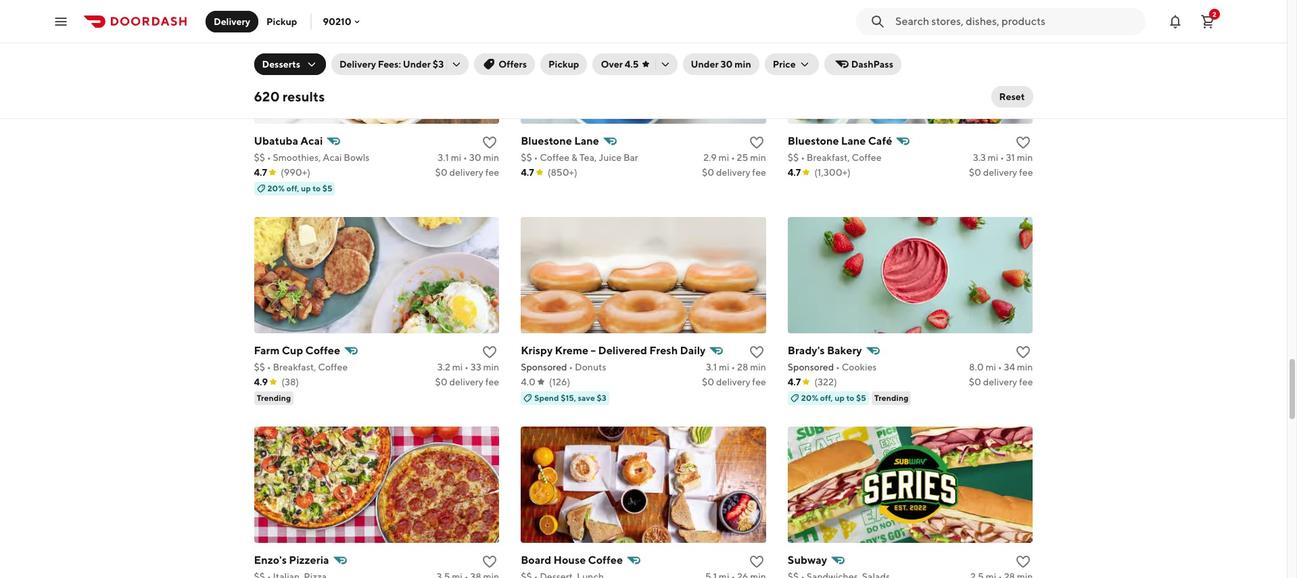 Task type: locate. For each thing, give the bounding box(es) containing it.
$$ for ubatuba acai
[[254, 152, 265, 163]]

fee for bluestone lane
[[753, 167, 766, 178]]

delivery for krispy kreme – delivered fresh daily
[[716, 377, 751, 387]]

bluestone for bluestone lane
[[521, 134, 572, 147]]

0 vertical spatial pickup
[[267, 16, 297, 27]]

$​0 down 3.1 mi • 28 min
[[702, 377, 715, 387]]

click to add this store to your saved list image left "board"
[[482, 554, 498, 570]]

mi for farm cup coffee
[[452, 362, 463, 373]]

delivery down 3.3 mi • 31 min
[[983, 167, 1018, 178]]

$$ down bluestone lane
[[521, 152, 532, 163]]

$​0 delivery fee down 8.0 mi • 34 min
[[969, 377, 1033, 387]]

up down (990+)
[[301, 183, 311, 193]]

$$ for bluestone lane café
[[788, 152, 799, 163]]

30 inside button
[[721, 59, 733, 70]]

$​0 for krispy kreme – delivered fresh daily
[[702, 377, 715, 387]]

fee down 8.0 mi • 34 min
[[1020, 377, 1033, 387]]

$$ • breakfast, coffee for cup
[[254, 362, 348, 373]]

4.7
[[254, 167, 267, 178], [521, 167, 534, 178], [788, 167, 801, 178], [788, 377, 801, 387]]

1 horizontal spatial bluestone
[[788, 134, 839, 147]]

$​0 for farm cup coffee
[[435, 377, 448, 387]]

0 vertical spatial delivery
[[214, 16, 250, 27]]

$5 down cookies
[[856, 393, 866, 403]]

$3 right fees:
[[433, 59, 444, 70]]

delivery
[[214, 16, 250, 27], [340, 59, 376, 70]]

0 horizontal spatial delivery
[[214, 16, 250, 27]]

delivered
[[598, 344, 647, 357]]

1 vertical spatial delivery
[[340, 59, 376, 70]]

0 vertical spatial breakfast,
[[807, 152, 850, 163]]

4.7 left (990+)
[[254, 167, 267, 178]]

house
[[554, 554, 586, 567]]

to down cookies
[[847, 393, 855, 403]]

under inside button
[[691, 59, 719, 70]]

1 horizontal spatial sponsored
[[788, 362, 834, 373]]

breakfast, up (38)
[[273, 362, 316, 373]]

$​0 delivery fee down 3.1 mi • 30 min
[[435, 167, 499, 178]]

to down $$ • smoothies, acai bowls
[[313, 183, 321, 193]]

1 vertical spatial off,
[[821, 393, 833, 403]]

30
[[721, 59, 733, 70], [469, 152, 481, 163]]

1 vertical spatial $$ • breakfast, coffee
[[254, 362, 348, 373]]

1 horizontal spatial breakfast,
[[807, 152, 850, 163]]

coffee inside board house coffee link
[[588, 554, 623, 567]]

0 vertical spatial 20% off, up to $5
[[268, 183, 332, 193]]

2.9
[[704, 152, 717, 163]]

3.2 mi • 33 min
[[438, 362, 499, 373]]

20% down (322)
[[802, 393, 819, 403]]

krispy
[[521, 344, 553, 357]]

delivery down 3.2 mi • 33 min
[[449, 377, 484, 387]]

620 results
[[254, 89, 325, 104]]

coffee for board house coffee
[[588, 554, 623, 567]]

mi for bluestone lane
[[719, 152, 729, 163]]

off, down (322)
[[821, 393, 833, 403]]

min for krispy kreme – delivered fresh daily
[[750, 362, 766, 373]]

2 button
[[1195, 8, 1222, 35]]

coffee right house
[[588, 554, 623, 567]]

1 horizontal spatial trending
[[875, 393, 909, 403]]

0 vertical spatial up
[[301, 183, 311, 193]]

fee down 3.3 mi • 31 min
[[1020, 167, 1033, 178]]

$$ down ubatuba
[[254, 152, 265, 163]]

under 30 min
[[691, 59, 751, 70]]

0 horizontal spatial $3
[[433, 59, 444, 70]]

fee
[[486, 167, 499, 178], [753, 167, 766, 178], [1020, 167, 1033, 178], [486, 377, 499, 387], [753, 377, 766, 387], [1020, 377, 1033, 387]]

delivery inside delivery button
[[214, 16, 250, 27]]

up
[[301, 183, 311, 193], [835, 393, 845, 403]]

trending
[[257, 393, 291, 403], [875, 393, 909, 403]]

min for bluestone lane
[[750, 152, 766, 163]]

20% off, up to $5
[[268, 183, 332, 193], [802, 393, 866, 403]]

1 sponsored from the left
[[521, 362, 567, 373]]

0 vertical spatial to
[[313, 183, 321, 193]]

34
[[1004, 362, 1015, 373]]

$​0 down 3.3 on the top right of page
[[969, 167, 982, 178]]

delivery down 3.1 mi • 28 min
[[716, 377, 751, 387]]

lane up tea,
[[575, 134, 599, 147]]

delivery for bluestone lane
[[716, 167, 751, 178]]

0 horizontal spatial 3.1
[[438, 152, 449, 163]]

min for bluestone lane café
[[1017, 152, 1033, 163]]

mi for krispy kreme – delivered fresh daily
[[719, 362, 730, 373]]

$5 down $$ • smoothies, acai bowls
[[322, 183, 332, 193]]

fee down "2.9 mi • 25 min"
[[753, 167, 766, 178]]

$​0 delivery fee down 3.1 mi • 28 min
[[702, 377, 766, 387]]

20% off, up to $5 down (322)
[[802, 393, 866, 403]]

$​0 down 3.1 mi • 30 min
[[435, 167, 448, 178]]

lane for bluestone lane café
[[842, 134, 866, 147]]

coffee down café on the top right of page
[[852, 152, 882, 163]]

coffee up (850+)
[[540, 152, 570, 163]]

breakfast, up (1,300+)
[[807, 152, 850, 163]]

4.7 left (322)
[[788, 377, 801, 387]]

1 horizontal spatial $3
[[597, 393, 607, 403]]

daily
[[680, 344, 706, 357]]

0 vertical spatial pickup button
[[258, 10, 305, 32]]

0 horizontal spatial to
[[313, 183, 321, 193]]

20% down (990+)
[[268, 183, 285, 193]]

sponsored
[[521, 362, 567, 373], [788, 362, 834, 373]]

1 vertical spatial 30
[[469, 152, 481, 163]]

1 horizontal spatial 20%
[[802, 393, 819, 403]]

2 lane from the left
[[842, 134, 866, 147]]

bluestone
[[521, 134, 572, 147], [788, 134, 839, 147]]

click to add this store to your saved list image for enzo's pizzeria
[[482, 554, 498, 570]]

1 vertical spatial $5
[[856, 393, 866, 403]]

click to add this store to your saved list image up 3.1 mi • 30 min
[[482, 134, 498, 151]]

0 horizontal spatial breakfast,
[[273, 362, 316, 373]]

0 vertical spatial 3.1
[[438, 152, 449, 163]]

mi
[[451, 152, 462, 163], [719, 152, 729, 163], [988, 152, 999, 163], [452, 362, 463, 373], [719, 362, 730, 373], [986, 362, 997, 373]]

0 horizontal spatial sponsored
[[521, 362, 567, 373]]

1 vertical spatial $3
[[597, 393, 607, 403]]

delivery down 8.0 mi • 34 min
[[983, 377, 1018, 387]]

20% off, up to $5 down (990+)
[[268, 183, 332, 193]]

1 horizontal spatial lane
[[842, 134, 866, 147]]

under
[[403, 59, 431, 70], [691, 59, 719, 70]]

0 horizontal spatial 20% off, up to $5
[[268, 183, 332, 193]]

fee down 3.1 mi • 28 min
[[753, 377, 766, 387]]

1 horizontal spatial 30
[[721, 59, 733, 70]]

4.7 left (850+)
[[521, 167, 534, 178]]

(1,300+)
[[815, 167, 851, 178]]

ubatuba acai
[[254, 134, 323, 147]]

0 horizontal spatial $$ • breakfast, coffee
[[254, 362, 348, 373]]

mi for ubatuba acai
[[451, 152, 462, 163]]

1 horizontal spatial up
[[835, 393, 845, 403]]

$​0 for bluestone lane café
[[969, 167, 982, 178]]

1 trending from the left
[[257, 393, 291, 403]]

enzo's pizzeria link
[[254, 551, 499, 578]]

$$ up 4.9
[[254, 362, 265, 373]]

$​0 delivery fee for bluestone lane
[[702, 167, 766, 178]]

acai up $$ • smoothies, acai bowls
[[301, 134, 323, 147]]

sponsored down krispy
[[521, 362, 567, 373]]

spend
[[535, 393, 559, 403]]

3.1 mi • 30 min
[[438, 152, 499, 163]]

$​0 delivery fee down 3.3 mi • 31 min
[[969, 167, 1033, 178]]

3.3 mi • 31 min
[[973, 152, 1033, 163]]

click to add this store to your saved list image left subway
[[749, 554, 765, 570]]

fee down 3.2 mi • 33 min
[[486, 377, 499, 387]]

delivery down "2.9 mi • 25 min"
[[716, 167, 751, 178]]

offers button
[[474, 53, 535, 75]]

$​0 for ubatuba acai
[[435, 167, 448, 178]]

(322)
[[815, 377, 837, 387]]

Store search: begin typing to search for stores available on DoorDash text field
[[896, 14, 1138, 29]]

$3 right save
[[597, 393, 607, 403]]

$$ • breakfast, coffee up (1,300+)
[[788, 152, 882, 163]]

2 under from the left
[[691, 59, 719, 70]]

click to add this store to your saved list image
[[482, 134, 498, 151], [749, 134, 765, 151], [1016, 134, 1032, 151], [482, 554, 498, 570], [749, 554, 765, 570]]

0 vertical spatial $3
[[433, 59, 444, 70]]

fee down 3.1 mi • 30 min
[[486, 167, 499, 178]]

off, down (990+)
[[287, 183, 299, 193]]

donuts
[[575, 362, 607, 373]]

1 bluestone from the left
[[521, 134, 572, 147]]

1 vertical spatial 20% off, up to $5
[[802, 393, 866, 403]]

8.0
[[970, 362, 984, 373]]

$3 for spend $15, save $3
[[597, 393, 607, 403]]

pickup button left over
[[541, 53, 588, 75]]

$5
[[322, 183, 332, 193], [856, 393, 866, 403]]

0 horizontal spatial under
[[403, 59, 431, 70]]

1 horizontal spatial to
[[847, 393, 855, 403]]

reset button
[[991, 86, 1033, 108]]

0 horizontal spatial off,
[[287, 183, 299, 193]]

min inside button
[[735, 59, 751, 70]]

0 vertical spatial $$ • breakfast, coffee
[[788, 152, 882, 163]]

delivery down 3.1 mi • 30 min
[[449, 167, 484, 178]]

sponsored down brady's
[[788, 362, 834, 373]]

0 horizontal spatial up
[[301, 183, 311, 193]]

$3
[[433, 59, 444, 70], [597, 393, 607, 403]]

$​0 delivery fee
[[435, 167, 499, 178], [702, 167, 766, 178], [969, 167, 1033, 178], [435, 377, 499, 387], [702, 377, 766, 387], [969, 377, 1033, 387]]

$​0 delivery fee down "2.9 mi • 25 min"
[[702, 167, 766, 178]]

over 4.5 button
[[593, 53, 678, 75]]

0 vertical spatial 20%
[[268, 183, 285, 193]]

3.2
[[438, 362, 451, 373]]

–
[[591, 344, 596, 357]]

1 vertical spatial breakfast,
[[273, 362, 316, 373]]

click to add this store to your saved list image for bakery
[[1016, 344, 1032, 360]]

4.9
[[254, 377, 268, 387]]

•
[[267, 152, 271, 163], [463, 152, 467, 163], [534, 152, 538, 163], [731, 152, 735, 163], [801, 152, 805, 163], [1001, 152, 1005, 163], [267, 362, 271, 373], [465, 362, 469, 373], [569, 362, 573, 373], [732, 362, 736, 373], [836, 362, 840, 373], [998, 362, 1002, 373]]

3.1
[[438, 152, 449, 163], [706, 362, 717, 373]]

0 horizontal spatial $5
[[322, 183, 332, 193]]

bluestone lane café
[[788, 134, 893, 147]]

click to add this store to your saved list image up 3.3 mi • 31 min
[[1016, 134, 1032, 151]]

1 horizontal spatial under
[[691, 59, 719, 70]]

sponsored for brady's
[[788, 362, 834, 373]]

1 horizontal spatial delivery
[[340, 59, 376, 70]]

33
[[471, 362, 481, 373]]

click to add this store to your saved list image up "2.9 mi • 25 min"
[[749, 134, 765, 151]]

pizzeria
[[289, 554, 329, 567]]

click to add this store to your saved list image for cup
[[482, 344, 498, 360]]

1 lane from the left
[[575, 134, 599, 147]]

bluestone up (1,300+)
[[788, 134, 839, 147]]

1 horizontal spatial 3.1
[[706, 362, 717, 373]]

under 30 min button
[[683, 53, 760, 75]]

fee for bluestone lane café
[[1020, 167, 1033, 178]]

$​0 down 3.2
[[435, 377, 448, 387]]

1 vertical spatial 3.1
[[706, 362, 717, 373]]

1 vertical spatial up
[[835, 393, 845, 403]]

0 horizontal spatial 20%
[[268, 183, 285, 193]]

pickup button
[[258, 10, 305, 32], [541, 53, 588, 75]]

mi for brady's bakery
[[986, 362, 997, 373]]

open menu image
[[53, 13, 69, 29]]

lane left café on the top right of page
[[842, 134, 866, 147]]

$$ down bluestone lane café
[[788, 152, 799, 163]]

mi for bluestone lane café
[[988, 152, 999, 163]]

0 vertical spatial acai
[[301, 134, 323, 147]]

to
[[313, 183, 321, 193], [847, 393, 855, 403]]

$​0 delivery fee for brady's bakery
[[969, 377, 1033, 387]]

2 bluestone from the left
[[788, 134, 839, 147]]

offers
[[499, 59, 527, 70]]

0 horizontal spatial bluestone
[[521, 134, 572, 147]]

breakfast, for cup
[[273, 362, 316, 373]]

25
[[737, 152, 748, 163]]

20%
[[268, 183, 285, 193], [802, 393, 819, 403]]

1 horizontal spatial $$ • breakfast, coffee
[[788, 152, 882, 163]]

1 vertical spatial 20%
[[802, 393, 819, 403]]

(38)
[[282, 377, 299, 387]]

min for ubatuba acai
[[483, 152, 499, 163]]

click to add this store to your saved list image
[[482, 344, 498, 360], [749, 344, 765, 360], [1016, 344, 1032, 360], [1016, 554, 1032, 570]]

bowls
[[344, 152, 370, 163]]

$​0 down 8.0
[[969, 377, 982, 387]]

4.7 for brady's bakery
[[788, 377, 801, 387]]

1 vertical spatial to
[[847, 393, 855, 403]]

$​0 down 2.9
[[702, 167, 715, 178]]

fee for ubatuba acai
[[486, 167, 499, 178]]

$$ • breakfast, coffee down the farm cup coffee
[[254, 362, 348, 373]]

(990+)
[[281, 167, 310, 178]]

4.7 left (1,300+)
[[788, 167, 801, 178]]

0 vertical spatial off,
[[287, 183, 299, 193]]

3.1 mi • 28 min
[[706, 362, 766, 373]]

fresh
[[650, 344, 678, 357]]

1 horizontal spatial pickup button
[[541, 53, 588, 75]]

0 horizontal spatial trending
[[257, 393, 291, 403]]

0 horizontal spatial 30
[[469, 152, 481, 163]]

trending down cookies
[[875, 393, 909, 403]]

4.7 for bluestone lane café
[[788, 167, 801, 178]]

1 vertical spatial pickup
[[549, 59, 579, 70]]

3.1 for krispy kreme – delivered fresh daily
[[706, 362, 717, 373]]

pickup left over
[[549, 59, 579, 70]]

$​0 delivery fee for krispy kreme – delivered fresh daily
[[702, 377, 766, 387]]

bluestone up & at the top of page
[[521, 134, 572, 147]]

dashpass button
[[824, 53, 902, 75]]

$​0
[[435, 167, 448, 178], [702, 167, 715, 178], [969, 167, 982, 178], [435, 377, 448, 387], [702, 377, 715, 387], [969, 377, 982, 387]]

pickup button up desserts at the top left of the page
[[258, 10, 305, 32]]

0 vertical spatial 30
[[721, 59, 733, 70]]

off,
[[287, 183, 299, 193], [821, 393, 833, 403]]

pickup
[[267, 16, 297, 27], [549, 59, 579, 70]]

0 horizontal spatial lane
[[575, 134, 599, 147]]

90210 button
[[323, 16, 362, 27]]

min
[[735, 59, 751, 70], [483, 152, 499, 163], [750, 152, 766, 163], [1017, 152, 1033, 163], [483, 362, 499, 373], [750, 362, 766, 373], [1017, 362, 1033, 373]]

coffee right cup at the left bottom of page
[[306, 344, 340, 357]]

trending down 4.9
[[257, 393, 291, 403]]

click to add this store to your saved list image for bluestone lane café
[[1016, 134, 1032, 151]]

acai left bowls
[[323, 152, 342, 163]]

2 sponsored from the left
[[788, 362, 834, 373]]

$​0 delivery fee down 3.2 mi • 33 min
[[435, 377, 499, 387]]

fee for farm cup coffee
[[486, 377, 499, 387]]

3 items, open order cart image
[[1200, 13, 1216, 29]]

notification bell image
[[1168, 13, 1184, 29]]

breakfast, for lane
[[807, 152, 850, 163]]

up down (322)
[[835, 393, 845, 403]]

$​0 for bluestone lane
[[702, 167, 715, 178]]

pickup up desserts at the top left of the page
[[267, 16, 297, 27]]

coffee
[[540, 152, 570, 163], [852, 152, 882, 163], [306, 344, 340, 357], [318, 362, 348, 373], [588, 554, 623, 567]]



Task type: describe. For each thing, give the bounding box(es) containing it.
90210
[[323, 16, 352, 27]]

$​0 delivery fee for bluestone lane café
[[969, 167, 1033, 178]]

fee for brady's bakery
[[1020, 377, 1033, 387]]

620
[[254, 89, 280, 104]]

coffee down the farm cup coffee
[[318, 362, 348, 373]]

(126)
[[549, 377, 570, 387]]

3.1 for ubatuba acai
[[438, 152, 449, 163]]

cookies
[[842, 362, 877, 373]]

8.0 mi • 34 min
[[970, 362, 1033, 373]]

min for farm cup coffee
[[483, 362, 499, 373]]

delivery for farm cup coffee
[[449, 377, 484, 387]]

lane for bluestone lane
[[575, 134, 599, 147]]

2 trending from the left
[[875, 393, 909, 403]]

$​0 for brady's bakery
[[969, 377, 982, 387]]

krispy kreme – delivered fresh daily
[[521, 344, 706, 357]]

delivery for brady's bakery
[[983, 377, 1018, 387]]

2.9 mi • 25 min
[[704, 152, 766, 163]]

delivery button
[[206, 10, 258, 32]]

juice
[[599, 152, 622, 163]]

bluestone lane
[[521, 134, 599, 147]]

min for brady's bakery
[[1017, 362, 1033, 373]]

delivery for delivery
[[214, 16, 250, 27]]

sponsored for krispy
[[521, 362, 567, 373]]

$3 for delivery fees: under $3
[[433, 59, 444, 70]]

sponsored • donuts
[[521, 362, 607, 373]]

farm cup coffee
[[254, 344, 340, 357]]

over 4.5
[[601, 59, 639, 70]]

enzo's
[[254, 554, 287, 567]]

$​0 delivery fee for farm cup coffee
[[435, 377, 499, 387]]

1 horizontal spatial $5
[[856, 393, 866, 403]]

1 under from the left
[[403, 59, 431, 70]]

$$ • breakfast, coffee for lane
[[788, 152, 882, 163]]

delivery fees: under $3
[[340, 59, 444, 70]]

café
[[869, 134, 893, 147]]

board house coffee
[[521, 554, 623, 567]]

$$ • smoothies, acai bowls
[[254, 152, 370, 163]]

4.0
[[521, 377, 536, 387]]

ubatuba
[[254, 134, 298, 147]]

3.3
[[973, 152, 986, 163]]

1 vertical spatial pickup button
[[541, 53, 588, 75]]

desserts
[[262, 59, 300, 70]]

31
[[1006, 152, 1015, 163]]

dashpass
[[852, 59, 894, 70]]

1 horizontal spatial pickup
[[549, 59, 579, 70]]

delivery for ubatuba acai
[[449, 167, 484, 178]]

brady's bakery
[[788, 344, 862, 357]]

4.7 for bluestone lane
[[521, 167, 534, 178]]

reset
[[1000, 91, 1025, 102]]

click to add this store to your saved list image for bluestone lane
[[749, 134, 765, 151]]

0 horizontal spatial pickup
[[267, 16, 297, 27]]

28
[[737, 362, 748, 373]]

4.7 for ubatuba acai
[[254, 167, 267, 178]]

click to add this store to your saved list image for ubatuba acai
[[482, 134, 498, 151]]

brady's
[[788, 344, 825, 357]]

$$ • coffee & tea, juice bar
[[521, 152, 638, 163]]

board
[[521, 554, 551, 567]]

1 horizontal spatial 20% off, up to $5
[[802, 393, 866, 403]]

coffee for farm cup coffee
[[306, 344, 340, 357]]

$​0 delivery fee for ubatuba acai
[[435, 167, 499, 178]]

click to add this store to your saved list image for kreme
[[749, 344, 765, 360]]

smoothies,
[[273, 152, 321, 163]]

coffee for $$ • coffee & tea, juice bar
[[540, 152, 570, 163]]

$$ for farm cup coffee
[[254, 362, 265, 373]]

price
[[773, 59, 796, 70]]

over
[[601, 59, 623, 70]]

bluestone for bluestone lane café
[[788, 134, 839, 147]]

enzo's pizzeria
[[254, 554, 329, 567]]

kreme
[[555, 344, 589, 357]]

farm
[[254, 344, 280, 357]]

cup
[[282, 344, 303, 357]]

&
[[572, 152, 578, 163]]

2
[[1213, 10, 1217, 18]]

1 vertical spatial acai
[[323, 152, 342, 163]]

fee for krispy kreme – delivered fresh daily
[[753, 377, 766, 387]]

board house coffee link
[[521, 551, 766, 578]]

price button
[[765, 53, 819, 75]]

delivery for bluestone lane café
[[983, 167, 1018, 178]]

sponsored • cookies
[[788, 362, 877, 373]]

1 horizontal spatial off,
[[821, 393, 833, 403]]

click to add this store to your saved list image for board house coffee
[[749, 554, 765, 570]]

0 horizontal spatial pickup button
[[258, 10, 305, 32]]

save
[[578, 393, 595, 403]]

$$ for bluestone lane
[[521, 152, 532, 163]]

(850+)
[[548, 167, 578, 178]]

0 vertical spatial $5
[[322, 183, 332, 193]]

4.5
[[625, 59, 639, 70]]

results
[[283, 89, 325, 104]]

subway link
[[788, 551, 1033, 578]]

$15,
[[561, 393, 576, 403]]

desserts button
[[254, 53, 326, 75]]

subway
[[788, 554, 827, 567]]

tea,
[[580, 152, 597, 163]]

delivery for delivery fees: under $3
[[340, 59, 376, 70]]

fees:
[[378, 59, 401, 70]]

spend $15, save $3
[[535, 393, 607, 403]]

bar
[[624, 152, 638, 163]]

bakery
[[827, 344, 862, 357]]



Task type: vqa. For each thing, say whether or not it's contained in the screenshot.
the is
no



